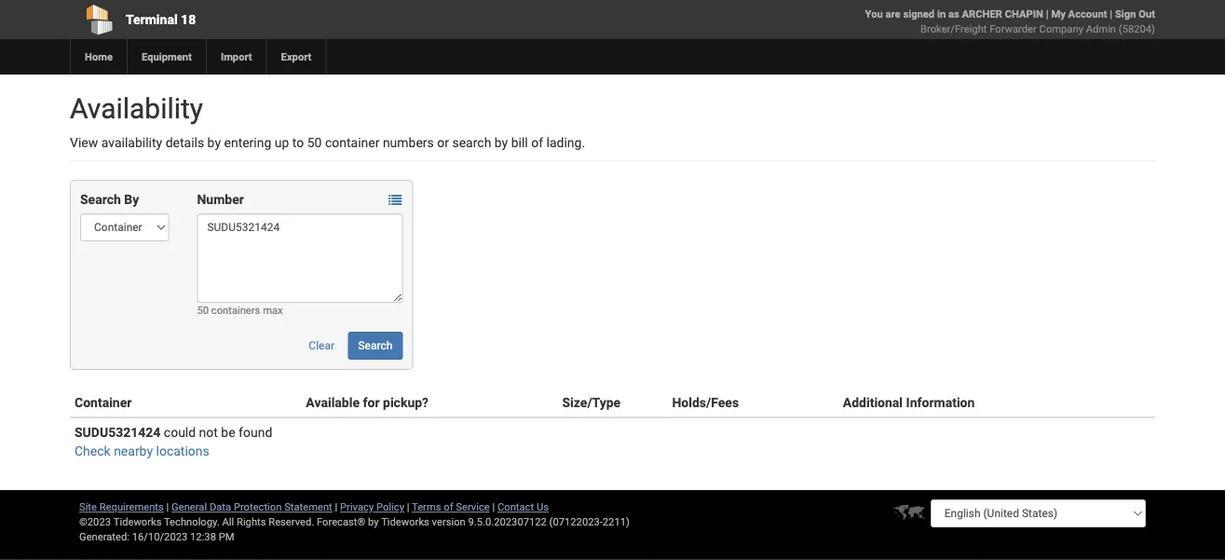 Task type: vqa. For each thing, say whether or not it's contained in the screenshot.
proper
no



Task type: locate. For each thing, give the bounding box(es) containing it.
0 horizontal spatial search
[[80, 192, 121, 207]]

check nearby locations link
[[75, 443, 209, 459]]

my
[[1052, 8, 1066, 20]]

of
[[531, 135, 543, 150], [444, 501, 453, 513]]

locations
[[156, 443, 209, 459]]

search by
[[80, 192, 139, 207]]

bill
[[511, 135, 528, 150]]

search left by
[[80, 192, 121, 207]]

site requirements link
[[79, 501, 164, 513]]

pickup?
[[383, 395, 429, 410]]

1 horizontal spatial of
[[531, 135, 543, 150]]

0 vertical spatial 50
[[307, 135, 322, 150]]

availability
[[101, 135, 162, 150]]

by down privacy policy link
[[368, 516, 379, 528]]

equipment link
[[127, 39, 206, 75]]

by
[[207, 135, 221, 150], [495, 135, 508, 150], [368, 516, 379, 528]]

sudu5321424
[[75, 425, 161, 440]]

export link
[[266, 39, 326, 75]]

us
[[537, 501, 549, 513]]

by right details at the left of the page
[[207, 135, 221, 150]]

1 vertical spatial search
[[358, 339, 393, 352]]

1 horizontal spatial search
[[358, 339, 393, 352]]

export
[[281, 51, 312, 63]]

home
[[85, 51, 113, 63]]

my account link
[[1052, 8, 1108, 20]]

0 horizontal spatial by
[[207, 135, 221, 150]]

1 vertical spatial of
[[444, 501, 453, 513]]

forecast®
[[317, 516, 366, 528]]

sign out link
[[1115, 8, 1156, 20]]

0 horizontal spatial of
[[444, 501, 453, 513]]

chapin
[[1005, 8, 1044, 20]]

0 vertical spatial of
[[531, 135, 543, 150]]

signed
[[903, 8, 935, 20]]

view availability details by entering up to 50 container numbers or search by bill of lading.
[[70, 135, 585, 150]]

50 left the containers at the left of the page
[[197, 304, 209, 316]]

0 vertical spatial search
[[80, 192, 121, 207]]

broker/freight
[[921, 23, 987, 35]]

50
[[307, 135, 322, 150], [197, 304, 209, 316]]

search
[[80, 192, 121, 207], [358, 339, 393, 352]]

|
[[1046, 8, 1049, 20], [1110, 8, 1113, 20], [166, 501, 169, 513], [335, 501, 338, 513], [407, 501, 410, 513], [493, 501, 495, 513]]

by
[[124, 192, 139, 207]]

search
[[452, 135, 492, 150]]

equipment
[[142, 51, 192, 63]]

1 horizontal spatial by
[[368, 516, 379, 528]]

import link
[[206, 39, 266, 75]]

company
[[1040, 23, 1084, 35]]

available
[[306, 395, 360, 410]]

contact us link
[[498, 501, 549, 513]]

by left bill at the top left of the page
[[495, 135, 508, 150]]

archer
[[962, 8, 1003, 20]]

| left sign
[[1110, 8, 1113, 20]]

generated:
[[79, 531, 130, 543]]

entering
[[224, 135, 272, 150]]

reserved.
[[269, 516, 314, 528]]

of right bill at the top left of the page
[[531, 135, 543, 150]]

requirements
[[99, 501, 164, 513]]

1 horizontal spatial 50
[[307, 135, 322, 150]]

not
[[199, 425, 218, 440]]

50 right to in the top of the page
[[307, 135, 322, 150]]

holds/fees
[[672, 395, 739, 410]]

site requirements | general data protection statement | privacy policy | terms of service | contact us ©2023 tideworks technology. all rights reserved. forecast® by tideworks version 9.5.0.202307122 (07122023-2211) generated: 16/10/2023 12:38 pm
[[79, 501, 630, 543]]

of inside site requirements | general data protection statement | privacy policy | terms of service | contact us ©2023 tideworks technology. all rights reserved. forecast® by tideworks version 9.5.0.202307122 (07122023-2211) generated: 16/10/2023 12:38 pm
[[444, 501, 453, 513]]

12:38
[[190, 531, 216, 543]]

privacy
[[340, 501, 374, 513]]

search inside button
[[358, 339, 393, 352]]

of up version
[[444, 501, 453, 513]]

by inside site requirements | general data protection statement | privacy policy | terms of service | contact us ©2023 tideworks technology. all rights reserved. forecast® by tideworks version 9.5.0.202307122 (07122023-2211) generated: 16/10/2023 12:38 pm
[[368, 516, 379, 528]]

be
[[221, 425, 235, 440]]

general data protection statement link
[[172, 501, 332, 513]]

site
[[79, 501, 97, 513]]

containers
[[211, 304, 260, 316]]

2 horizontal spatial by
[[495, 135, 508, 150]]

number
[[197, 192, 244, 207]]

sudu5321424 could not be found check nearby locations
[[75, 425, 272, 459]]

1 vertical spatial 50
[[197, 304, 209, 316]]

| left my
[[1046, 8, 1049, 20]]

tideworks
[[381, 516, 430, 528]]

Number text field
[[197, 213, 403, 303]]

home link
[[70, 39, 127, 75]]

up
[[275, 135, 289, 150]]

available for pickup?
[[306, 395, 429, 410]]

search right clear
[[358, 339, 393, 352]]



Task type: describe. For each thing, give the bounding box(es) containing it.
| up tideworks
[[407, 501, 410, 513]]

terms of service link
[[412, 501, 490, 513]]

9.5.0.202307122
[[468, 516, 547, 528]]

to
[[292, 135, 304, 150]]

policy
[[377, 501, 404, 513]]

statement
[[284, 501, 332, 513]]

availability
[[70, 92, 203, 125]]

could
[[164, 425, 196, 440]]

terminal 18
[[126, 12, 196, 27]]

you are signed in as archer chapin | my account | sign out broker/freight forwarder company admin (58204)
[[865, 8, 1156, 35]]

nearby
[[114, 443, 153, 459]]

| up 'forecast®'
[[335, 501, 338, 513]]

search button
[[348, 332, 403, 360]]

check
[[75, 443, 111, 459]]

in
[[938, 8, 946, 20]]

lading.
[[547, 135, 585, 150]]

search for search by
[[80, 192, 121, 207]]

technology.
[[164, 516, 220, 528]]

max
[[263, 304, 283, 316]]

(07122023-
[[550, 516, 603, 528]]

admin
[[1086, 23, 1117, 35]]

sign
[[1115, 8, 1136, 20]]

all
[[222, 516, 234, 528]]

privacy policy link
[[340, 501, 404, 513]]

service
[[456, 501, 490, 513]]

container
[[325, 135, 380, 150]]

as
[[949, 8, 960, 20]]

18
[[181, 12, 196, 27]]

rights
[[237, 516, 266, 528]]

additional
[[843, 395, 903, 410]]

clear
[[309, 339, 335, 352]]

details
[[166, 135, 204, 150]]

search for search
[[358, 339, 393, 352]]

version
[[432, 516, 466, 528]]

container
[[75, 395, 132, 410]]

2211)
[[603, 516, 630, 528]]

terminal
[[126, 12, 178, 27]]

terminal 18 link
[[70, 0, 506, 39]]

50 containers max
[[197, 304, 283, 316]]

import
[[221, 51, 252, 63]]

additional information
[[843, 395, 975, 410]]

numbers
[[383, 135, 434, 150]]

0 horizontal spatial 50
[[197, 304, 209, 316]]

found
[[239, 425, 272, 440]]

forwarder
[[990, 23, 1037, 35]]

16/10/2023
[[132, 531, 188, 543]]

information
[[906, 395, 975, 410]]

are
[[886, 8, 901, 20]]

or
[[437, 135, 449, 150]]

contact
[[498, 501, 534, 513]]

pm
[[219, 531, 234, 543]]

show list image
[[389, 193, 402, 206]]

data
[[210, 501, 231, 513]]

protection
[[234, 501, 282, 513]]

clear button
[[299, 332, 345, 360]]

size/type
[[562, 395, 621, 410]]

general
[[172, 501, 207, 513]]

terms
[[412, 501, 441, 513]]

| up 9.5.0.202307122
[[493, 501, 495, 513]]

account
[[1069, 8, 1108, 20]]

for
[[363, 395, 380, 410]]

| left general at the bottom of page
[[166, 501, 169, 513]]

you
[[865, 8, 883, 20]]

(58204)
[[1119, 23, 1156, 35]]

out
[[1139, 8, 1156, 20]]

©2023 tideworks
[[79, 516, 162, 528]]

view
[[70, 135, 98, 150]]



